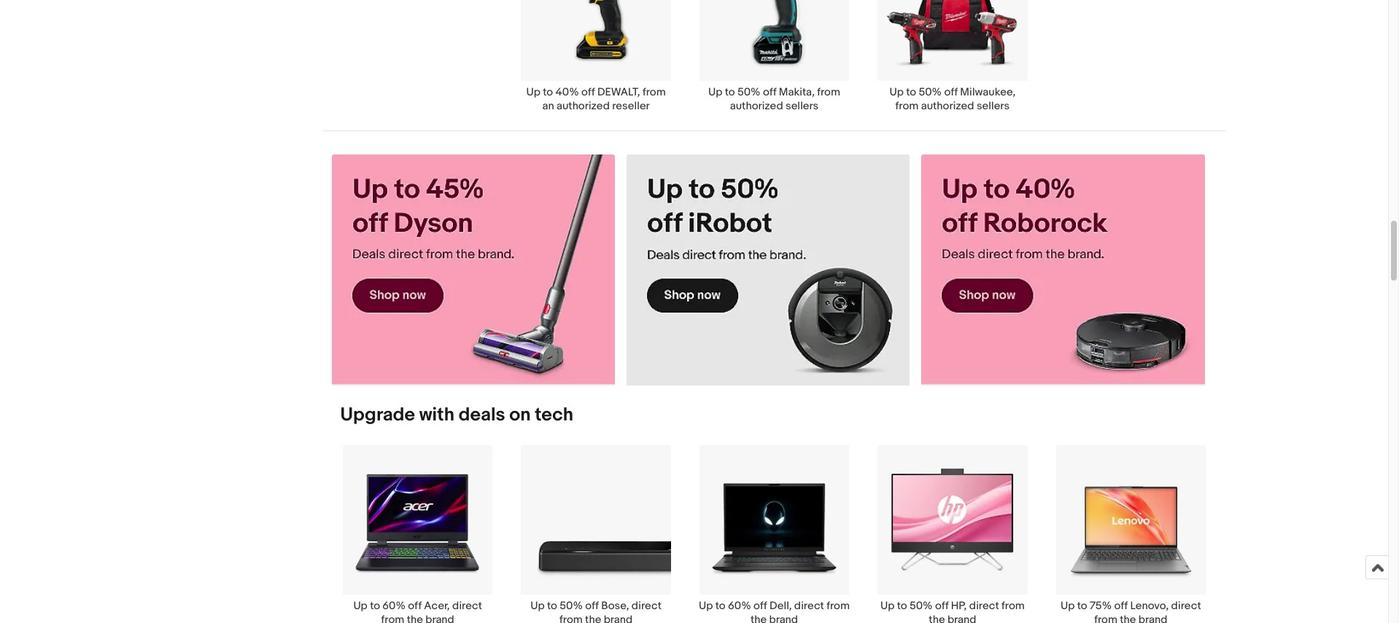 Task type: vqa. For each thing, say whether or not it's contained in the screenshot.
60% associated with Dell,
yes



Task type: describe. For each thing, give the bounding box(es) containing it.
50% for milwaukee,
[[919, 85, 942, 99]]

up to 60% off dell, direct from the brand
[[699, 600, 850, 624]]

reseller
[[612, 99, 650, 113]]

milwaukee,
[[961, 85, 1016, 99]]

up to 60% off acer, direct from the brand
[[354, 600, 482, 624]]

brand for acer,
[[426, 614, 454, 624]]

from inside the up to 75% off lenovo, direct from the brand
[[1095, 614, 1118, 624]]

up to 50% off makita, from authorized sellers
[[709, 85, 841, 113]]

up for up to 60% off dell, direct from the brand
[[699, 600, 713, 614]]

makita,
[[779, 85, 815, 99]]

up to 60% off dell, direct from the brand link
[[685, 445, 864, 624]]

brand for dell,
[[770, 614, 798, 624]]

off for dell,
[[754, 600, 767, 614]]

brand for bose,
[[604, 614, 633, 624]]

sellers for makita,
[[786, 99, 819, 113]]

none text field the head of a dyson cyclone v10 animal cordless vacuum against a pink background.
[[332, 155, 615, 385]]

hp,
[[952, 600, 967, 614]]

up for up to 50% off makita, from authorized sellers
[[709, 85, 723, 99]]

off for milwaukee,
[[945, 85, 958, 99]]

from inside up to 50% off hp, direct from the brand
[[1002, 600, 1025, 614]]

the for bose,
[[585, 614, 602, 624]]

up for up to 50% off bose, direct from the brand
[[531, 600, 545, 614]]

direct for hp,
[[970, 600, 1000, 614]]

up to 50% off bose, direct from the brand link
[[507, 445, 685, 624]]

direct for bose,
[[632, 600, 662, 614]]

up for up to 40% off dewalt, from an authorized reseller
[[527, 85, 541, 99]]

to for up to 50% off bose, direct from the brand
[[547, 600, 558, 614]]

the irobot roomba i7 robotic vacuum cleaner against a gray background. image
[[627, 155, 910, 384]]

on
[[510, 404, 531, 427]]

up to 50% off milwaukee, from authorized sellers link
[[864, 0, 1042, 113]]

upgrade
[[340, 404, 415, 427]]

the roborock s7 maxv robot vacuum and sonic mop against a pink background. image
[[922, 155, 1206, 384]]

50% for makita,
[[738, 85, 761, 99]]

the for acer,
[[407, 614, 423, 624]]

up to 40% off dewalt, from an authorized reseller link
[[507, 0, 685, 113]]

upgrade with deals on tech
[[340, 404, 574, 427]]

to for up to 60% off dell, direct from the brand
[[716, 600, 726, 614]]

up to 50% off hp, direct from the brand
[[881, 600, 1025, 624]]

40%
[[556, 85, 579, 99]]

off for lenovo,
[[1115, 600, 1128, 614]]

from inside "up to 50% off milwaukee, from authorized sellers"
[[896, 99, 919, 113]]

from inside up to 60% off acer, direct from the brand
[[381, 614, 405, 624]]

off for makita,
[[763, 85, 777, 99]]

to for up to 50% off milwaukee, from authorized sellers
[[907, 85, 917, 99]]

an
[[543, 99, 554, 113]]

50% for hp,
[[910, 600, 933, 614]]

list containing up to 40% off dewalt, from an authorized reseller
[[323, 0, 1226, 131]]

direct for dell,
[[795, 600, 825, 614]]

60% for acer,
[[383, 600, 406, 614]]



Task type: locate. For each thing, give the bounding box(es) containing it.
up for up to 50% off hp, direct from the brand
[[881, 600, 895, 614]]

the inside up to 60% off acer, direct from the brand
[[407, 614, 423, 624]]

60% inside up to 60% off dell, direct from the brand
[[728, 600, 751, 614]]

1 sellers from the left
[[786, 99, 819, 113]]

1 list from the top
[[323, 0, 1226, 131]]

4 the from the left
[[929, 614, 945, 624]]

up to 40% off dewalt, from an authorized reseller
[[527, 85, 666, 113]]

up for up to 50% off milwaukee, from authorized sellers
[[890, 85, 904, 99]]

60% inside up to 60% off acer, direct from the brand
[[383, 600, 406, 614]]

50% inside up to 50% off makita, from authorized sellers
[[738, 85, 761, 99]]

to inside "up to 50% off milwaukee, from authorized sellers"
[[907, 85, 917, 99]]

off left "makita,"
[[763, 85, 777, 99]]

4 brand from the left
[[948, 614, 977, 624]]

the for lenovo,
[[1120, 614, 1137, 624]]

5 direct from the left
[[1172, 600, 1202, 614]]

direct right lenovo,
[[1172, 600, 1202, 614]]

lenovo,
[[1131, 600, 1169, 614]]

off for acer,
[[408, 600, 422, 614]]

list
[[323, 0, 1226, 131], [323, 445, 1226, 624]]

50% inside up to 50% off bose, direct from the brand
[[560, 600, 583, 614]]

to inside up to 50% off hp, direct from the brand
[[897, 600, 908, 614]]

off inside up to 60% off acer, direct from the brand
[[408, 600, 422, 614]]

off left milwaukee,
[[945, 85, 958, 99]]

direct inside up to 50% off hp, direct from the brand
[[970, 600, 1000, 614]]

direct inside the up to 75% off lenovo, direct from the brand
[[1172, 600, 1202, 614]]

4 direct from the left
[[970, 600, 1000, 614]]

to for up to 60% off acer, direct from the brand
[[370, 600, 380, 614]]

from inside up to 40% off dewalt, from an authorized reseller
[[643, 85, 666, 99]]

2 horizontal spatial authorized
[[921, 99, 975, 113]]

2 authorized from the left
[[730, 99, 784, 113]]

1 horizontal spatial 60%
[[728, 600, 751, 614]]

brand inside up to 50% off hp, direct from the brand
[[948, 614, 977, 624]]

the for hp,
[[929, 614, 945, 624]]

60% for dell,
[[728, 600, 751, 614]]

0 horizontal spatial authorized
[[557, 99, 610, 113]]

direct
[[452, 600, 482, 614], [632, 600, 662, 614], [795, 600, 825, 614], [970, 600, 1000, 614], [1172, 600, 1202, 614]]

from inside up to 50% off bose, direct from the brand
[[560, 614, 583, 624]]

the inside up to 60% off dell, direct from the brand
[[751, 614, 767, 624]]

off inside up to 50% off hp, direct from the brand
[[936, 600, 949, 614]]

direct right acer,
[[452, 600, 482, 614]]

the inside up to 50% off bose, direct from the brand
[[585, 614, 602, 624]]

from inside up to 60% off dell, direct from the brand
[[827, 600, 850, 614]]

off inside up to 60% off dell, direct from the brand
[[754, 600, 767, 614]]

None text field
[[332, 155, 615, 385], [627, 155, 910, 385], [922, 155, 1206, 385]]

up to 75% off lenovo, direct from the brand link
[[1042, 445, 1221, 624]]

50% inside up to 50% off hp, direct from the brand
[[910, 600, 933, 614]]

up to 50% off makita, from authorized sellers link
[[685, 0, 864, 113]]

direct right hp,
[[970, 600, 1000, 614]]

1 brand from the left
[[426, 614, 454, 624]]

authorized inside "up to 50% off milwaukee, from authorized sellers"
[[921, 99, 975, 113]]

3 none text field from the left
[[922, 155, 1206, 385]]

to inside the up to 75% off lenovo, direct from the brand
[[1078, 600, 1088, 614]]

off right 75%
[[1115, 600, 1128, 614]]

50% left milwaukee,
[[919, 85, 942, 99]]

60% left dell,
[[728, 600, 751, 614]]

3 authorized from the left
[[921, 99, 975, 113]]

off inside "up to 50% off milwaukee, from authorized sellers"
[[945, 85, 958, 99]]

off inside up to 50% off bose, direct from the brand
[[585, 600, 599, 614]]

to for up to 75% off lenovo, direct from the brand
[[1078, 600, 1088, 614]]

up inside up to 60% off dell, direct from the brand
[[699, 600, 713, 614]]

up inside up to 40% off dewalt, from an authorized reseller
[[527, 85, 541, 99]]

direct for acer,
[[452, 600, 482, 614]]

60%
[[383, 600, 406, 614], [728, 600, 751, 614]]

2 direct from the left
[[632, 600, 662, 614]]

to inside up to 60% off dell, direct from the brand
[[716, 600, 726, 614]]

up inside up to 60% off acer, direct from the brand
[[354, 600, 368, 614]]

authorized for up to 50% off milwaukee, from authorized sellers
[[921, 99, 975, 113]]

the inside the up to 75% off lenovo, direct from the brand
[[1120, 614, 1137, 624]]

off left dell,
[[754, 600, 767, 614]]

authorized inside up to 40% off dewalt, from an authorized reseller
[[557, 99, 610, 113]]

with
[[419, 404, 455, 427]]

to inside up to 50% off makita, from authorized sellers
[[725, 85, 735, 99]]

2 60% from the left
[[728, 600, 751, 614]]

off left bose,
[[585, 600, 599, 614]]

1 horizontal spatial none text field
[[627, 155, 910, 385]]

off for dewalt,
[[582, 85, 595, 99]]

authorized
[[557, 99, 610, 113], [730, 99, 784, 113], [921, 99, 975, 113]]

off inside the up to 75% off lenovo, direct from the brand
[[1115, 600, 1128, 614]]

sellers inside "up to 50% off milwaukee, from authorized sellers"
[[977, 99, 1010, 113]]

authorized inside up to 50% off makita, from authorized sellers
[[730, 99, 784, 113]]

2 brand from the left
[[604, 614, 633, 624]]

2 horizontal spatial none text field
[[922, 155, 1206, 385]]

1 direct from the left
[[452, 600, 482, 614]]

the head of a dyson cyclone v10 animal cordless vacuum against a pink background. image
[[332, 155, 615, 384]]

up to 50% off milwaukee, from authorized sellers
[[890, 85, 1016, 113]]

off
[[582, 85, 595, 99], [763, 85, 777, 99], [945, 85, 958, 99], [408, 600, 422, 614], [585, 600, 599, 614], [754, 600, 767, 614], [936, 600, 949, 614], [1115, 600, 1128, 614]]

off for bose,
[[585, 600, 599, 614]]

3 brand from the left
[[770, 614, 798, 624]]

50% left bose,
[[560, 600, 583, 614]]

direct for lenovo,
[[1172, 600, 1202, 614]]

1 vertical spatial list
[[323, 445, 1226, 624]]

direct inside up to 60% off dell, direct from the brand
[[795, 600, 825, 614]]

deals
[[459, 404, 505, 427]]

60% left acer,
[[383, 600, 406, 614]]

brand
[[426, 614, 454, 624], [604, 614, 633, 624], [770, 614, 798, 624], [948, 614, 977, 624], [1139, 614, 1168, 624]]

1 horizontal spatial authorized
[[730, 99, 784, 113]]

dell,
[[770, 600, 792, 614]]

from inside up to 50% off makita, from authorized sellers
[[818, 85, 841, 99]]

brand inside up to 60% off acer, direct from the brand
[[426, 614, 454, 624]]

list containing up to 60% off acer, direct from the brand
[[323, 445, 1226, 624]]

authorized for up to 50% off makita, from authorized sellers
[[730, 99, 784, 113]]

50% left "makita,"
[[738, 85, 761, 99]]

2 none text field from the left
[[627, 155, 910, 385]]

to inside up to 50% off bose, direct from the brand
[[547, 600, 558, 614]]

bose,
[[601, 600, 629, 614]]

brand inside up to 60% off dell, direct from the brand
[[770, 614, 798, 624]]

up inside "up to 50% off milwaukee, from authorized sellers"
[[890, 85, 904, 99]]

3 the from the left
[[751, 614, 767, 624]]

direct inside up to 50% off bose, direct from the brand
[[632, 600, 662, 614]]

2 sellers from the left
[[977, 99, 1010, 113]]

brand for lenovo,
[[1139, 614, 1168, 624]]

0 horizontal spatial none text field
[[332, 155, 615, 385]]

up
[[527, 85, 541, 99], [709, 85, 723, 99], [890, 85, 904, 99], [354, 600, 368, 614], [531, 600, 545, 614], [699, 600, 713, 614], [881, 600, 895, 614], [1061, 600, 1075, 614]]

0 horizontal spatial sellers
[[786, 99, 819, 113]]

up inside up to 50% off makita, from authorized sellers
[[709, 85, 723, 99]]

1 horizontal spatial sellers
[[977, 99, 1010, 113]]

sellers
[[786, 99, 819, 113], [977, 99, 1010, 113]]

50% left hp,
[[910, 600, 933, 614]]

tech
[[535, 404, 574, 427]]

3 direct from the left
[[795, 600, 825, 614]]

75%
[[1090, 600, 1112, 614]]

direct right dell,
[[795, 600, 825, 614]]

up inside the up to 75% off lenovo, direct from the brand
[[1061, 600, 1075, 614]]

up to 50% off bose, direct from the brand
[[531, 600, 662, 624]]

up for up to 75% off lenovo, direct from the brand
[[1061, 600, 1075, 614]]

none text field the roborock s7 maxv robot vacuum and sonic mop against a pink background.
[[922, 155, 1206, 385]]

sellers for milwaukee,
[[977, 99, 1010, 113]]

up to 60% off acer, direct from the brand link
[[329, 445, 507, 624]]

brand inside the up to 75% off lenovo, direct from the brand
[[1139, 614, 1168, 624]]

1 60% from the left
[[383, 600, 406, 614]]

from
[[643, 85, 666, 99], [818, 85, 841, 99], [896, 99, 919, 113], [827, 600, 850, 614], [1002, 600, 1025, 614], [381, 614, 405, 624], [560, 614, 583, 624], [1095, 614, 1118, 624]]

5 the from the left
[[1120, 614, 1137, 624]]

50% inside "up to 50% off milwaukee, from authorized sellers"
[[919, 85, 942, 99]]

0 horizontal spatial 60%
[[383, 600, 406, 614]]

0 vertical spatial list
[[323, 0, 1226, 131]]

2 list from the top
[[323, 445, 1226, 624]]

up for up to 60% off acer, direct from the brand
[[354, 600, 368, 614]]

1 authorized from the left
[[557, 99, 610, 113]]

50% for bose,
[[560, 600, 583, 614]]

direct right bose,
[[632, 600, 662, 614]]

1 none text field from the left
[[332, 155, 615, 385]]

up to 75% off lenovo, direct from the brand
[[1061, 600, 1202, 624]]

off inside up to 50% off makita, from authorized sellers
[[763, 85, 777, 99]]

the
[[407, 614, 423, 624], [585, 614, 602, 624], [751, 614, 767, 624], [929, 614, 945, 624], [1120, 614, 1137, 624]]

brand for hp,
[[948, 614, 977, 624]]

to
[[543, 85, 553, 99], [725, 85, 735, 99], [907, 85, 917, 99], [370, 600, 380, 614], [547, 600, 558, 614], [716, 600, 726, 614], [897, 600, 908, 614], [1078, 600, 1088, 614]]

to for up to 50% off makita, from authorized sellers
[[725, 85, 735, 99]]

5 brand from the left
[[1139, 614, 1168, 624]]

2 the from the left
[[585, 614, 602, 624]]

brand inside up to 50% off bose, direct from the brand
[[604, 614, 633, 624]]

to inside up to 40% off dewalt, from an authorized reseller
[[543, 85, 553, 99]]

off left hp,
[[936, 600, 949, 614]]

off inside up to 40% off dewalt, from an authorized reseller
[[582, 85, 595, 99]]

up inside up to 50% off hp, direct from the brand
[[881, 600, 895, 614]]

acer,
[[424, 600, 450, 614]]

off left acer,
[[408, 600, 422, 614]]

none text field the irobot roomba i7 robotic vacuum cleaner against a gray background.
[[627, 155, 910, 385]]

to inside up to 60% off acer, direct from the brand
[[370, 600, 380, 614]]

direct inside up to 60% off acer, direct from the brand
[[452, 600, 482, 614]]

to for up to 50% off hp, direct from the brand
[[897, 600, 908, 614]]

the for dell,
[[751, 614, 767, 624]]

1 the from the left
[[407, 614, 423, 624]]

up inside up to 50% off bose, direct from the brand
[[531, 600, 545, 614]]

the inside up to 50% off hp, direct from the brand
[[929, 614, 945, 624]]

off for hp,
[[936, 600, 949, 614]]

up to 50% off hp, direct from the brand link
[[864, 445, 1042, 624]]

50%
[[738, 85, 761, 99], [919, 85, 942, 99], [560, 600, 583, 614], [910, 600, 933, 614]]

dewalt,
[[598, 85, 640, 99]]

off right 40%
[[582, 85, 595, 99]]

to for up to 40% off dewalt, from an authorized reseller
[[543, 85, 553, 99]]

sellers inside up to 50% off makita, from authorized sellers
[[786, 99, 819, 113]]



